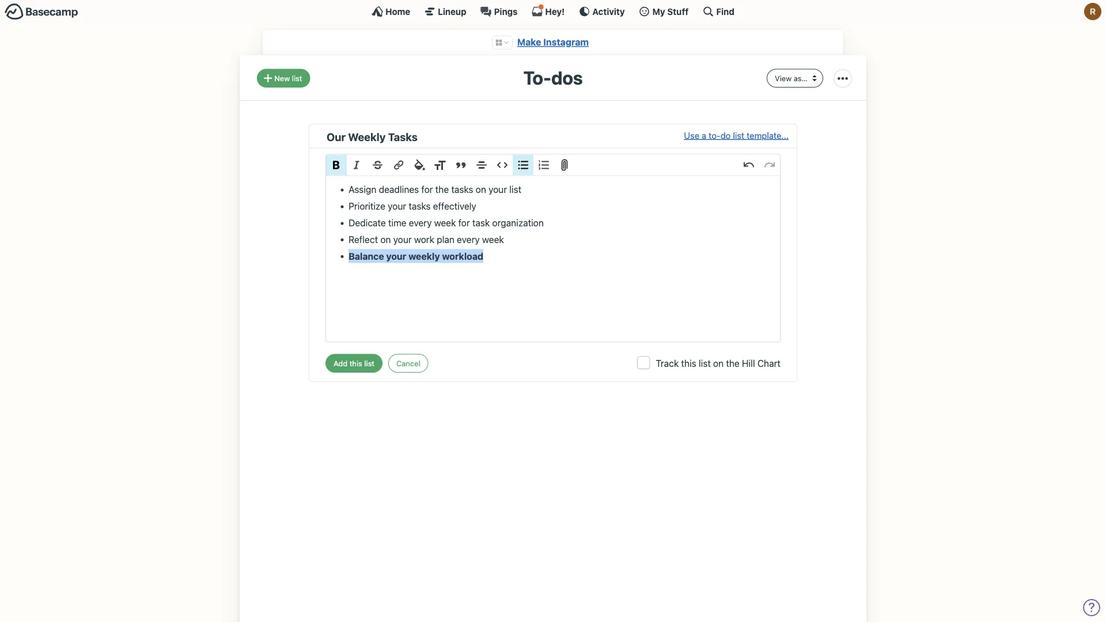 Task type: describe. For each thing, give the bounding box(es) containing it.
assign deadlines for the tasks on your list prioritize your tasks effectively dedicate time every week for task organization reflect on your work plan every week balance your weekly workload
[[349, 184, 544, 262]]

1 horizontal spatial tasks
[[451, 184, 473, 195]]

to-
[[523, 66, 552, 88]]

my stuff button
[[639, 6, 689, 17]]

list right do at the right top
[[733, 130, 745, 140]]

your up time
[[388, 201, 406, 212]]

activity link
[[579, 6, 625, 17]]

list right this
[[699, 358, 711, 369]]

main element
[[0, 0, 1106, 22]]

Name this list… text field
[[327, 129, 684, 145]]

list inside assign deadlines for the tasks on your list prioritize your tasks effectively dedicate time every week for task organization reflect on your work plan every week balance your weekly workload
[[510, 184, 522, 195]]

pings
[[494, 6, 518, 16]]

deadlines
[[379, 184, 419, 195]]

list right new in the top left of the page
[[292, 74, 302, 82]]

make instagram link
[[517, 37, 589, 48]]

reflect
[[349, 234, 378, 245]]

view
[[775, 74, 792, 82]]

the inside assign deadlines for the tasks on your list prioritize your tasks effectively dedicate time every week for task organization reflect on your work plan every week balance your weekly workload
[[435, 184, 449, 195]]

your up task
[[489, 184, 507, 195]]

instagram
[[544, 37, 589, 48]]

new list
[[274, 74, 302, 82]]

use a to-do list template...
[[684, 130, 789, 140]]

dedicate
[[349, 217, 386, 228]]

track
[[656, 358, 679, 369]]

home
[[386, 6, 410, 16]]

to-dos
[[523, 66, 583, 88]]

0 vertical spatial on
[[476, 184, 486, 195]]

hey! button
[[532, 4, 565, 17]]

make instagram
[[517, 37, 589, 48]]

your left weekly
[[386, 251, 406, 262]]

0 horizontal spatial on
[[381, 234, 391, 245]]

pings button
[[480, 6, 518, 17]]

switch accounts image
[[5, 3, 78, 21]]

use
[[684, 130, 700, 140]]

0 horizontal spatial week
[[434, 217, 456, 228]]

lineup
[[438, 6, 467, 16]]

balance
[[349, 251, 384, 262]]

view as…
[[775, 74, 808, 82]]

time
[[388, 217, 407, 228]]

weekly
[[409, 251, 440, 262]]

0 vertical spatial every
[[409, 217, 432, 228]]

do
[[721, 130, 731, 140]]

as…
[[794, 74, 808, 82]]

1 horizontal spatial week
[[482, 234, 504, 245]]

1 vertical spatial for
[[458, 217, 470, 228]]

my
[[653, 6, 665, 16]]



Task type: vqa. For each thing, say whether or not it's contained in the screenshot.
this,
no



Task type: locate. For each thing, give the bounding box(es) containing it.
week up plan
[[434, 217, 456, 228]]

track this list on the hill chart
[[656, 358, 781, 369]]

task
[[472, 217, 490, 228]]

2 vertical spatial on
[[713, 358, 724, 369]]

1 horizontal spatial on
[[476, 184, 486, 195]]

your down time
[[393, 234, 412, 245]]

dos
[[552, 66, 583, 88]]

1 vertical spatial the
[[726, 358, 740, 369]]

make
[[517, 37, 541, 48]]

this
[[681, 358, 697, 369]]

0 horizontal spatial every
[[409, 217, 432, 228]]

the
[[435, 184, 449, 195], [726, 358, 740, 369]]

workload
[[442, 251, 484, 262]]

1 vertical spatial week
[[482, 234, 504, 245]]

new list link
[[257, 69, 310, 88]]

every
[[409, 217, 432, 228], [457, 234, 480, 245]]

stuff
[[667, 6, 689, 16]]

on up the effectively
[[476, 184, 486, 195]]

my stuff
[[653, 6, 689, 16]]

a
[[702, 130, 707, 140]]

0 vertical spatial week
[[434, 217, 456, 228]]

tasks
[[451, 184, 473, 195], [409, 201, 431, 212]]

hey!
[[545, 6, 565, 16]]

find
[[716, 6, 735, 16]]

for left task
[[458, 217, 470, 228]]

on right this
[[713, 358, 724, 369]]

week down task
[[482, 234, 504, 245]]

To-do list description: Add extra details or attach a file text field
[[326, 176, 780, 342]]

assign
[[349, 184, 377, 195]]

plan
[[437, 234, 455, 245]]

1 vertical spatial every
[[457, 234, 480, 245]]

on
[[476, 184, 486, 195], [381, 234, 391, 245], [713, 358, 724, 369]]

prioritize
[[349, 201, 385, 212]]

home link
[[372, 6, 410, 17]]

every up workload
[[457, 234, 480, 245]]

2 horizontal spatial on
[[713, 358, 724, 369]]

view as… button
[[767, 69, 823, 88]]

to-
[[709, 130, 721, 140]]

the up the effectively
[[435, 184, 449, 195]]

the left 'hill chart' on the right bottom of page
[[726, 358, 740, 369]]

list
[[292, 74, 302, 82], [733, 130, 745, 140], [510, 184, 522, 195], [699, 358, 711, 369]]

list up organization
[[510, 184, 522, 195]]

1 horizontal spatial every
[[457, 234, 480, 245]]

0 horizontal spatial tasks
[[409, 201, 431, 212]]

activity
[[593, 6, 625, 16]]

for right 'deadlines'
[[422, 184, 433, 195]]

0 vertical spatial tasks
[[451, 184, 473, 195]]

on down time
[[381, 234, 391, 245]]

ruby image
[[1085, 3, 1102, 20]]

1 horizontal spatial for
[[458, 217, 470, 228]]

None submit
[[326, 354, 383, 373]]

hill chart
[[742, 358, 781, 369]]

week
[[434, 217, 456, 228], [482, 234, 504, 245]]

for
[[422, 184, 433, 195], [458, 217, 470, 228]]

work
[[414, 234, 434, 245]]

1 vertical spatial tasks
[[409, 201, 431, 212]]

lineup link
[[424, 6, 467, 17]]

organization
[[492, 217, 544, 228]]

use a to-do list template... link
[[684, 129, 789, 145]]

every up work
[[409, 217, 432, 228]]

your
[[489, 184, 507, 195], [388, 201, 406, 212], [393, 234, 412, 245], [386, 251, 406, 262]]

1 vertical spatial on
[[381, 234, 391, 245]]

0 vertical spatial the
[[435, 184, 449, 195]]

find button
[[703, 6, 735, 17]]

tasks down 'deadlines'
[[409, 201, 431, 212]]

cancel
[[396, 359, 420, 368]]

0 vertical spatial for
[[422, 184, 433, 195]]

new
[[274, 74, 290, 82]]

cancel button
[[388, 354, 429, 373]]

0 horizontal spatial the
[[435, 184, 449, 195]]

0 horizontal spatial for
[[422, 184, 433, 195]]

1 horizontal spatial the
[[726, 358, 740, 369]]

tasks up the effectively
[[451, 184, 473, 195]]

template...
[[747, 130, 789, 140]]

effectively
[[433, 201, 476, 212]]



